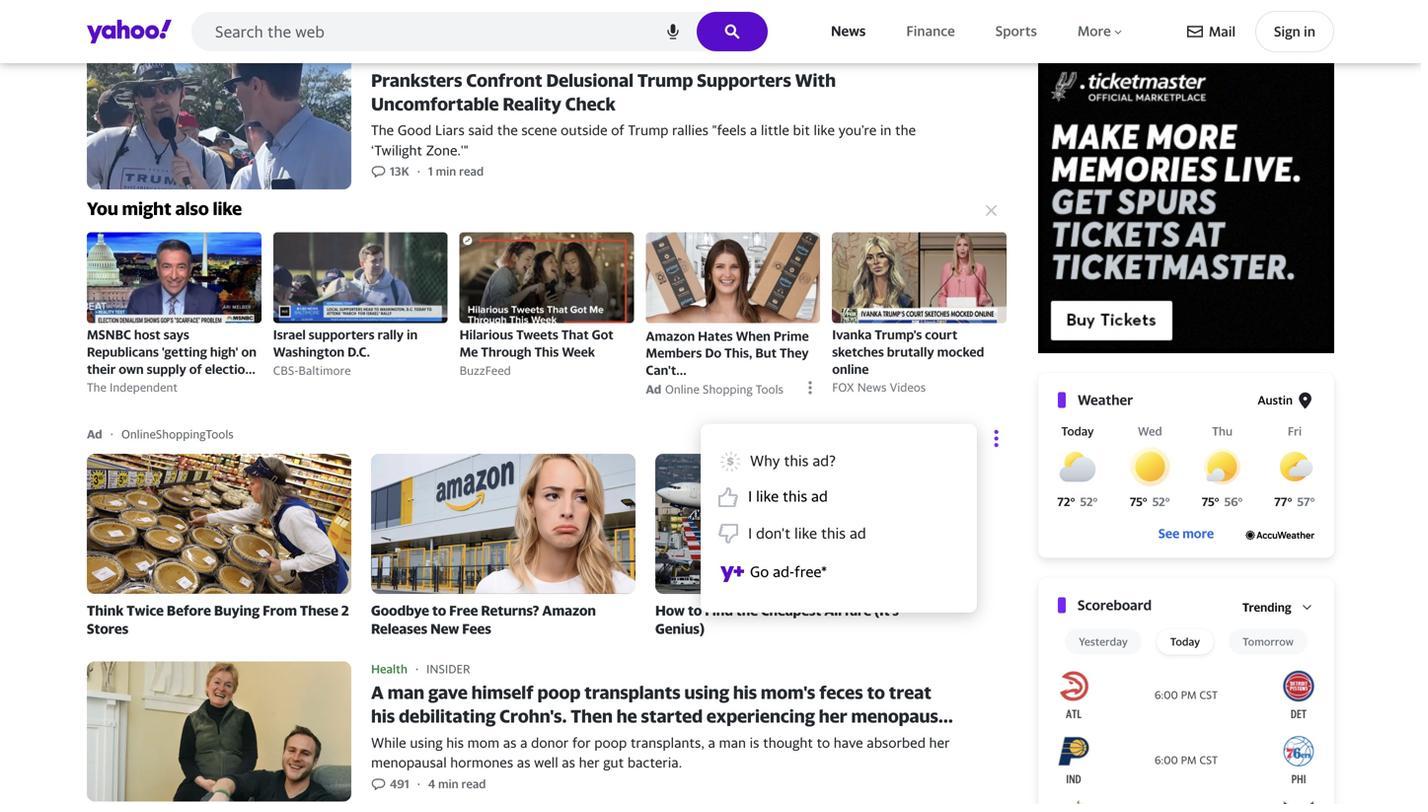 Task type: describe. For each thing, give the bounding box(es) containing it.
cheapest
[[761, 603, 822, 619]]

election
[[205, 362, 253, 377]]

ivanka trump's court sketches brutally mocked online fox news videos
[[832, 327, 984, 394]]

news link
[[827, 18, 870, 44]]

1 horizontal spatial a
[[708, 735, 716, 751]]

0 horizontal spatial the
[[497, 122, 518, 138]]

ad for online
[[646, 382, 661, 396]]

yesterday
[[1079, 636, 1128, 649]]

see more link
[[1058, 424, 1315, 542]]

72 ° 52 °
[[1058, 495, 1098, 509]]

tomorrow
[[1243, 636, 1294, 649]]

75 for 75 ° 56 °
[[1202, 495, 1215, 509]]

fox
[[832, 381, 854, 394]]

tab list containing yesterday
[[1058, 629, 1315, 655]]

wed
[[1138, 424, 1163, 438]]

56
[[1225, 495, 1238, 509]]

for inside while using his mom as a donor for poop transplants, a man is thought to have absorbed her menopausal hormones as well as her gut bacteria.
[[572, 735, 591, 751]]

yesterday button
[[1065, 629, 1142, 655]]

the inside 'how to find the cheapest airfare (it's genius)'
[[736, 603, 758, 619]]

0 horizontal spatial his
[[371, 706, 395, 727]]

their
[[87, 362, 116, 377]]

goodbye to free returns? amazon releases new fees link
[[371, 454, 655, 638]]

in inside israel supporters rally in washington d.c. cbs-baltimore
[[407, 327, 418, 343]]

from
[[263, 603, 297, 619]]

4
[[428, 777, 435, 791]]

2 vertical spatial her
[[579, 755, 600, 771]]

in inside the good liars said the scene outside of trump rallies "feels a little bit like you're in the 'twilight zone.'"
[[880, 122, 892, 138]]

a man gave himself poop transplants using his mom's feces to treat his debilitating crohn's. then he started experiencing her menopause symptoms.
[[371, 682, 949, 751]]

host
[[134, 327, 161, 343]]

might
[[122, 198, 172, 219]]

i for i don't like this ad
[[748, 524, 752, 542]]

finance link
[[903, 18, 959, 44]]

1 vertical spatial ad link
[[87, 427, 110, 441]]

do
[[705, 346, 722, 361]]

court
[[925, 327, 958, 343]]

like inside the good liars said the scene outside of trump rallies "feels a little bit like you're in the 'twilight zone.'"
[[814, 122, 835, 138]]

transplants
[[585, 682, 681, 704]]

pm for phi
[[1181, 754, 1197, 767]]

msnbc
[[87, 327, 131, 343]]

see more
[[1159, 526, 1214, 542]]

absorbed
[[867, 735, 926, 751]]

sketches
[[832, 344, 884, 360]]

said
[[468, 122, 494, 138]]

israel supporters rally in washington d.c. cbs-baltimore
[[273, 327, 418, 377]]

sign in
[[1274, 23, 1316, 39]]

a man gave himself poop transplants using his mom's feces to treat his debilitating crohn's. then he started experiencing her menopause symptoms. link
[[87, 662, 1007, 802]]

releases
[[371, 621, 428, 637]]

bacteria.
[[628, 755, 682, 771]]

'getting
[[162, 344, 207, 360]]

these
[[300, 603, 339, 619]]

mom's
[[761, 682, 816, 704]]

thu
[[1212, 424, 1233, 438]]

good
[[398, 122, 432, 138]]

as left well
[[517, 755, 531, 771]]

d.c.
[[348, 344, 370, 360]]

57
[[1298, 495, 1310, 509]]

this,
[[725, 346, 753, 361]]

77
[[1275, 495, 1288, 509]]

confront
[[466, 70, 543, 91]]

6:00 for atl
[[1155, 689, 1178, 702]]

ad for ·
[[87, 427, 102, 441]]

experiencing
[[707, 706, 815, 727]]

supply
[[147, 362, 186, 377]]

read for man
[[462, 777, 486, 791]]

phi
[[1292, 772, 1306, 786]]

a
[[371, 682, 384, 704]]

see
[[1159, 526, 1180, 542]]

weather
[[1078, 392, 1133, 408]]

1 horizontal spatial ad link
[[646, 382, 661, 396]]

more
[[1078, 23, 1111, 39]]

view ad options image
[[984, 428, 1010, 448]]

· for 491 · 4 min read
[[417, 777, 420, 791]]

to inside a man gave himself poop transplants using his mom's feces to treat his debilitating crohn's. then he started experiencing her menopause symptoms.
[[867, 682, 885, 704]]

52 for 72 ° 52 °
[[1081, 495, 1093, 509]]

75 ° 56 °
[[1202, 495, 1243, 509]]

the good liars said the scene outside of trump rallies "feels a little bit like you're in the 'twilight zone.'"
[[371, 122, 916, 158]]

news · huffpost
[[371, 50, 467, 64]]

check
[[565, 93, 616, 114]]

poop inside a man gave himself poop transplants using his mom's feces to treat his debilitating crohn's. then he started experiencing her menopause symptoms.
[[538, 682, 581, 704]]

debilitating
[[399, 706, 496, 727]]

news for news · huffpost
[[371, 50, 401, 64]]

this
[[535, 344, 559, 360]]

toggle to show ad feedback options image
[[801, 374, 821, 401]]

sports link
[[992, 18, 1041, 44]]

i for i like this ad
[[748, 487, 752, 505]]

6:00 pm cst for atl
[[1155, 689, 1218, 702]]

4 ° from the left
[[1165, 495, 1171, 509]]

is
[[750, 735, 760, 751]]

hormones
[[450, 755, 513, 771]]

ad?
[[813, 452, 836, 470]]

sign
[[1274, 23, 1301, 39]]

· for health · insider
[[416, 662, 419, 676]]

ad inside 'button'
[[811, 487, 828, 505]]

sports
[[996, 23, 1037, 39]]

liars
[[435, 122, 465, 138]]

amazon inside amazon hates when prime members do this, but they can't...
[[646, 329, 695, 344]]

6:00 for ind
[[1155, 754, 1178, 767]]

pranksters
[[371, 70, 462, 91]]

"feels
[[712, 122, 747, 138]]

genius)
[[655, 621, 705, 637]]

toolbar containing mail
[[1187, 11, 1335, 52]]

to inside while using his mom as a donor for poop transplants, a man is thought to have absorbed her menopausal hormones as well as her gut bacteria.
[[817, 735, 830, 751]]

crohn's.
[[500, 706, 567, 727]]

· for 13k · 1 min read
[[417, 165, 420, 178]]

cst for phi
[[1200, 754, 1218, 767]]

free*
[[795, 563, 827, 581]]

little
[[761, 122, 790, 138]]

zone.'"
[[426, 142, 468, 158]]

0 vertical spatial today
[[1062, 424, 1094, 438]]

go
[[750, 563, 769, 581]]

this inside i like this ad 'button'
[[783, 487, 808, 505]]

cst for det
[[1200, 689, 1218, 702]]

mail
[[1209, 23, 1236, 39]]

of inside the msnbc host says republicans 'getting high' on their own supply of election lies
[[189, 362, 202, 377]]

the for the independent
[[87, 381, 107, 394]]

new
[[430, 621, 459, 637]]

ivanka
[[832, 327, 872, 343]]

using inside while using his mom as a donor for poop transplants, a man is thought to have absorbed her menopausal hormones as well as her gut bacteria.
[[410, 735, 443, 751]]

uncomfortable
[[371, 93, 499, 114]]

can't...
[[646, 363, 687, 378]]

msnbc host says republicans 'getting high' on their own supply of election lies
[[87, 327, 257, 394]]

feces
[[819, 682, 863, 704]]

1 vertical spatial her
[[929, 735, 950, 751]]

finance
[[907, 23, 955, 39]]

read for confront
[[459, 165, 484, 178]]

today inside button
[[1171, 636, 1201, 649]]

amazon inside goodbye to free returns? amazon releases new fees
[[542, 603, 596, 619]]

today button
[[1157, 629, 1214, 655]]



Task type: vqa. For each thing, say whether or not it's contained in the screenshot.
"·"
yes



Task type: locate. For each thing, give the bounding box(es) containing it.
ad inside button
[[850, 524, 866, 542]]

2 ° from the left
[[1093, 495, 1098, 509]]

1 horizontal spatial his
[[446, 735, 464, 751]]

0 vertical spatial read
[[459, 165, 484, 178]]

trump inside pranksters confront delusional trump supporters with uncomfortable reality check
[[638, 70, 693, 91]]

i inside i don't like this ad button
[[748, 524, 752, 542]]

of right the outside
[[611, 122, 625, 138]]

ad link down can't...
[[646, 382, 661, 396]]

man inside while using his mom as a donor for poop transplants, a man is thought to have absorbed her menopausal hormones as well as her gut bacteria.
[[719, 735, 746, 751]]

like right also
[[213, 198, 242, 219]]

to inside 'how to find the cheapest airfare (it's genius)'
[[688, 603, 702, 619]]

1 horizontal spatial in
[[880, 122, 892, 138]]

0 horizontal spatial the
[[87, 381, 107, 394]]

his inside while using his mom as a donor for poop transplants, a man is thought to have absorbed her menopausal hormones as well as her gut bacteria.
[[446, 735, 464, 751]]

his up experiencing
[[733, 682, 757, 704]]

using up menopausal
[[410, 735, 443, 751]]

1 vertical spatial using
[[410, 735, 443, 751]]

0 vertical spatial her
[[819, 706, 848, 727]]

0 horizontal spatial today
[[1062, 424, 1094, 438]]

ad down i like this ad 'button' on the bottom
[[850, 524, 866, 542]]

1 pm from the top
[[1181, 689, 1197, 702]]

more button
[[1074, 18, 1128, 44]]

her right absorbed
[[929, 735, 950, 751]]

while
[[371, 735, 406, 751]]

this down i like this ad 'button' on the bottom
[[821, 524, 846, 542]]

min right 4
[[438, 777, 459, 791]]

i
[[748, 487, 752, 505], [748, 524, 752, 542]]

to inside goodbye to free returns? amazon releases new fees
[[432, 603, 446, 619]]

72
[[1058, 495, 1070, 509]]

prime
[[774, 329, 809, 344]]

the right you're
[[895, 122, 916, 138]]

2 vertical spatial in
[[407, 327, 418, 343]]

0 vertical spatial poop
[[538, 682, 581, 704]]

symptoms.
[[371, 730, 464, 751]]

close image
[[981, 200, 1001, 220]]

1 vertical spatial poop
[[594, 735, 627, 751]]

news up 'pranksters'
[[371, 50, 401, 64]]

5 ° from the left
[[1215, 495, 1220, 509]]

her down 'feces'
[[819, 706, 848, 727]]

75 for 75 ° 52 °
[[1130, 495, 1143, 509]]

the up 'twilight at top left
[[371, 122, 394, 138]]

toolbar
[[1187, 11, 1335, 52]]

2 cst from the top
[[1200, 754, 1218, 767]]

min for confront
[[436, 165, 456, 178]]

· left 4
[[417, 777, 420, 791]]

go ad-free* link
[[703, 556, 973, 593]]

491 comments element
[[390, 777, 409, 792]]

onlineshoppingtools
[[121, 427, 234, 441]]

1 vertical spatial 6:00 pm cst
[[1155, 754, 1218, 767]]

0 vertical spatial the
[[371, 122, 394, 138]]

a left little
[[750, 122, 757, 138]]

baltimore
[[299, 364, 351, 377]]

1 vertical spatial of
[[189, 362, 202, 377]]

1 vertical spatial amazon
[[542, 603, 596, 619]]

outside
[[561, 122, 608, 138]]

52 right 72
[[1081, 495, 1093, 509]]

like right don't
[[795, 524, 817, 542]]

·
[[409, 50, 412, 64], [417, 165, 420, 178], [110, 426, 113, 442], [416, 662, 419, 676], [417, 777, 420, 791]]

1 horizontal spatial of
[[611, 122, 625, 138]]

news for news
[[831, 23, 866, 39]]

scoreboard
[[1078, 597, 1152, 613]]

view your locations image
[[1297, 392, 1315, 410]]

started
[[641, 706, 703, 727]]

ad inside ad · onlineshoppingtools
[[87, 427, 102, 441]]

13k
[[390, 165, 409, 178]]

1 75 from the left
[[1130, 495, 1143, 509]]

fri
[[1288, 424, 1302, 438]]

2 75 from the left
[[1202, 495, 1215, 509]]

find
[[705, 603, 733, 619]]

1 vertical spatial his
[[371, 706, 395, 727]]

1 vertical spatial trump
[[628, 122, 669, 138]]

min for man
[[438, 777, 459, 791]]

1 horizontal spatial 75
[[1202, 495, 1215, 509]]

tomorrow button
[[1229, 629, 1308, 655]]

menopausal
[[371, 755, 447, 771]]

while using his mom as a donor for poop transplants, a man is thought to have absorbed her menopausal hormones as well as her gut bacteria.
[[371, 735, 950, 771]]

online
[[832, 362, 869, 377]]

in right rally
[[407, 327, 418, 343]]

0 vertical spatial min
[[436, 165, 456, 178]]

1 horizontal spatial her
[[819, 706, 848, 727]]

hates
[[698, 329, 733, 344]]

0 horizontal spatial 75
[[1130, 495, 1143, 509]]

goodbye to free returns? amazon releases new fees
[[371, 603, 596, 637]]

a inside the good liars said the scene outside of trump rallies "feels a little bit like you're in the 'twilight zone.'"
[[750, 122, 757, 138]]

1 vertical spatial 6:00
[[1155, 754, 1178, 767]]

pm for det
[[1181, 689, 1197, 702]]

· for news · huffpost
[[409, 50, 412, 64]]

1 horizontal spatial amazon
[[646, 329, 695, 344]]

menopause
[[851, 706, 949, 727]]

his down debilitating
[[446, 735, 464, 751]]

1 horizontal spatial the
[[371, 122, 394, 138]]

0 vertical spatial trump
[[638, 70, 693, 91]]

Search query text field
[[192, 12, 768, 51]]

like right bit
[[814, 122, 835, 138]]

0 horizontal spatial ad link
[[87, 427, 110, 441]]

1 cst from the top
[[1200, 689, 1218, 702]]

1 vertical spatial man
[[719, 735, 746, 751]]

ad down can't...
[[646, 382, 661, 396]]

why this ad?
[[750, 452, 836, 470]]

2 vertical spatial this
[[821, 524, 846, 542]]

0 horizontal spatial poop
[[538, 682, 581, 704]]

0 vertical spatial of
[[611, 122, 625, 138]]

0 vertical spatial 6:00
[[1155, 689, 1178, 702]]

0 horizontal spatial ad
[[87, 427, 102, 441]]

0 vertical spatial for
[[157, 17, 180, 36]]

1 horizontal spatial today
[[1171, 636, 1201, 649]]

a
[[750, 122, 757, 138], [520, 735, 528, 751], [708, 735, 716, 751]]

1 horizontal spatial using
[[685, 682, 729, 704]]

0 horizontal spatial for
[[157, 17, 180, 36]]

buzzfeed
[[460, 364, 511, 377]]

cbs-
[[273, 364, 299, 377]]

when
[[736, 329, 771, 344]]

himself
[[472, 682, 534, 704]]

poop up crohn's.
[[538, 682, 581, 704]]

atl
[[1066, 707, 1082, 721]]

in right you're
[[880, 122, 892, 138]]

ad down ad?
[[811, 487, 828, 505]]

6:00 pm cst for ind
[[1155, 754, 1218, 767]]

1 vertical spatial read
[[462, 777, 486, 791]]

trump left rallies
[[628, 122, 669, 138]]

ad link down 'lies'
[[87, 427, 110, 441]]

0 vertical spatial man
[[388, 682, 425, 704]]

· left '1'
[[417, 165, 420, 178]]

· down the independent
[[110, 426, 113, 442]]

i down the why
[[748, 487, 752, 505]]

7 ° from the left
[[1288, 495, 1293, 509]]

to up new
[[432, 603, 446, 619]]

news up with at the top of page
[[831, 23, 866, 39]]

· right health
[[416, 662, 419, 676]]

like inside 'button'
[[756, 487, 779, 505]]

1 6:00 from the top
[[1155, 689, 1178, 702]]

2 vertical spatial news
[[858, 381, 887, 394]]

2 6:00 from the top
[[1155, 754, 1178, 767]]

mail link
[[1187, 14, 1236, 49]]

the right find
[[736, 603, 758, 619]]

news inside ivanka trump's court sketches brutally mocked online fox news videos
[[858, 381, 887, 394]]

cst
[[1200, 689, 1218, 702], [1200, 754, 1218, 767]]

accuweather image
[[1246, 531, 1315, 540]]

0 vertical spatial news
[[831, 23, 866, 39]]

0 vertical spatial in
[[1304, 23, 1316, 39]]

0 vertical spatial this
[[784, 452, 809, 470]]

0 vertical spatial ad link
[[646, 382, 661, 396]]

man
[[388, 682, 425, 704], [719, 735, 746, 751]]

the down their
[[87, 381, 107, 394]]

1 6:00 pm cst from the top
[[1155, 689, 1218, 702]]

members
[[646, 346, 702, 361]]

1 horizontal spatial ad
[[850, 524, 866, 542]]

1 vertical spatial i
[[748, 524, 752, 542]]

0 horizontal spatial using
[[410, 735, 443, 751]]

read down 'hormones'
[[462, 777, 486, 791]]

huffpost
[[420, 50, 467, 64]]

1 vertical spatial ad
[[87, 427, 102, 441]]

0 vertical spatial amazon
[[646, 329, 695, 344]]

tools
[[756, 382, 784, 396]]

1 vertical spatial in
[[880, 122, 892, 138]]

think
[[87, 603, 124, 619]]

1 52 from the left
[[1081, 495, 1093, 509]]

the right said
[[497, 122, 518, 138]]

lies
[[87, 379, 107, 394]]

0 horizontal spatial man
[[388, 682, 425, 704]]

13k comments element
[[390, 164, 409, 179]]

2 vertical spatial his
[[446, 735, 464, 751]]

using up started
[[685, 682, 729, 704]]

stories for you
[[103, 17, 211, 36]]

online
[[665, 382, 700, 396]]

then
[[571, 706, 613, 727]]

man inside a man gave himself poop transplants using his mom's feces to treat his debilitating crohn's. then he started experiencing her menopause symptoms.
[[388, 682, 425, 704]]

min
[[436, 165, 456, 178], [438, 777, 459, 791]]

the for the good liars said the scene outside of trump rallies "feels a little bit like you're in the 'twilight zone.'"
[[371, 122, 394, 138]]

3 ° from the left
[[1143, 495, 1148, 509]]

0 horizontal spatial 52
[[1081, 495, 1093, 509]]

delusional
[[546, 70, 634, 91]]

ind
[[1066, 772, 1082, 786]]

0 vertical spatial pm
[[1181, 689, 1197, 702]]

52 up see
[[1153, 495, 1165, 509]]

1 i from the top
[[748, 487, 752, 505]]

to up genius)
[[688, 603, 702, 619]]

of down 'getting
[[189, 362, 202, 377]]

2 horizontal spatial his
[[733, 682, 757, 704]]

1 horizontal spatial man
[[719, 735, 746, 751]]

1 vertical spatial min
[[438, 777, 459, 791]]

1 horizontal spatial for
[[572, 735, 591, 751]]

this down why this ad?
[[783, 487, 808, 505]]

1 horizontal spatial poop
[[594, 735, 627, 751]]

have
[[834, 735, 863, 751]]

0 vertical spatial ad
[[646, 382, 661, 396]]

donor
[[531, 735, 569, 751]]

0 vertical spatial ad
[[811, 487, 828, 505]]

pranksters confront delusional trump supporters with uncomfortable reality check
[[371, 70, 836, 114]]

why this ad? link
[[703, 444, 957, 479]]

thought
[[763, 735, 813, 751]]

like down the why
[[756, 487, 779, 505]]

hilarious
[[460, 327, 513, 343]]

2 pm from the top
[[1181, 754, 1197, 767]]

13k · 1 min read
[[390, 165, 484, 178]]

search image
[[725, 24, 740, 39]]

2 horizontal spatial a
[[750, 122, 757, 138]]

onlineshoppingtools link
[[121, 427, 234, 441]]

for down then
[[572, 735, 591, 751]]

like inside button
[[795, 524, 817, 542]]

own
[[119, 362, 144, 377]]

0 vertical spatial using
[[685, 682, 729, 704]]

None search field
[[192, 12, 768, 57]]

75 right 72 ° 52 °
[[1130, 495, 1143, 509]]

in right sign
[[1304, 23, 1316, 39]]

man down health · insider
[[388, 682, 425, 704]]

before
[[167, 603, 211, 619]]

1 vertical spatial cst
[[1200, 754, 1218, 767]]

0 horizontal spatial a
[[520, 735, 528, 751]]

man left is
[[719, 735, 746, 751]]

in inside toolbar
[[1304, 23, 1316, 39]]

tab list
[[1058, 629, 1315, 655]]

buying
[[214, 603, 260, 619]]

1 vertical spatial pm
[[1181, 754, 1197, 767]]

today right yesterday
[[1171, 636, 1201, 649]]

min right '1'
[[436, 165, 456, 178]]

0 horizontal spatial ad
[[811, 487, 828, 505]]

6 ° from the left
[[1238, 495, 1243, 509]]

high'
[[210, 344, 238, 360]]

0 horizontal spatial in
[[407, 327, 418, 343]]

israel
[[273, 327, 306, 343]]

how to find the cheapest airfare (it's genius)
[[655, 603, 899, 637]]

1 horizontal spatial ad
[[646, 382, 661, 396]]

0 horizontal spatial amazon
[[542, 603, 596, 619]]

read down "zone.'""
[[459, 165, 484, 178]]

they
[[780, 346, 809, 361]]

her inside a man gave himself poop transplants using his mom's feces to treat his debilitating crohn's. then he started experiencing her menopause symptoms.
[[819, 706, 848, 727]]

through
[[481, 344, 532, 360]]

75 left 56
[[1202, 495, 1215, 509]]

for left you
[[157, 17, 180, 36]]

but
[[756, 346, 777, 361]]

supporters
[[309, 327, 375, 343]]

2 52 from the left
[[1153, 495, 1165, 509]]

ad link
[[646, 382, 661, 396], [87, 427, 110, 441]]

1 vertical spatial news
[[371, 50, 401, 64]]

· up 'pranksters'
[[409, 50, 412, 64]]

1 vertical spatial the
[[87, 381, 107, 394]]

2 horizontal spatial the
[[895, 122, 916, 138]]

scene
[[522, 122, 557, 138]]

of
[[611, 122, 625, 138], [189, 362, 202, 377]]

1 horizontal spatial the
[[736, 603, 758, 619]]

2 i from the top
[[748, 524, 752, 542]]

1 ° from the left
[[1070, 495, 1076, 509]]

using inside a man gave himself poop transplants using his mom's feces to treat his debilitating crohn's. then he started experiencing her menopause symptoms.
[[685, 682, 729, 704]]

· for ad · onlineshoppingtools
[[110, 426, 113, 442]]

i inside i like this ad 'button'
[[748, 487, 752, 505]]

news down the online
[[858, 381, 887, 394]]

to left have
[[817, 735, 830, 751]]

1 vertical spatial this
[[783, 487, 808, 505]]

1 vertical spatial today
[[1171, 636, 1201, 649]]

hilarious tweets that got me through this week buzzfeed
[[460, 327, 614, 377]]

you
[[87, 198, 118, 219]]

1 vertical spatial for
[[572, 735, 591, 751]]

2 horizontal spatial her
[[929, 735, 950, 751]]

this inside why this ad? link
[[784, 452, 809, 470]]

shopping
[[703, 382, 753, 396]]

trump up rallies
[[638, 70, 693, 91]]

austin
[[1258, 393, 1293, 407]]

his down a
[[371, 706, 395, 727]]

ad down 'lies'
[[87, 427, 102, 441]]

52 for 75 ° 52 °
[[1153, 495, 1165, 509]]

goodbye
[[371, 603, 429, 619]]

i left don't
[[748, 524, 752, 542]]

a left donor at the bottom left of the page
[[520, 735, 528, 751]]

0 vertical spatial 6:00 pm cst
[[1155, 689, 1218, 702]]

0 vertical spatial his
[[733, 682, 757, 704]]

of inside the good liars said the scene outside of trump rallies "feels a little bit like you're in the 'twilight zone.'"
[[611, 122, 625, 138]]

0 vertical spatial cst
[[1200, 689, 1218, 702]]

to up 'menopause'
[[867, 682, 885, 704]]

0 horizontal spatial her
[[579, 755, 600, 771]]

amazon right the returns?
[[542, 603, 596, 619]]

2 6:00 pm cst from the top
[[1155, 754, 1218, 767]]

as right mom
[[503, 735, 517, 751]]

1 vertical spatial ad
[[850, 524, 866, 542]]

as right well
[[562, 755, 576, 771]]

0 horizontal spatial of
[[189, 362, 202, 377]]

8 ° from the left
[[1310, 495, 1316, 509]]

a left is
[[708, 735, 716, 751]]

poop up gut
[[594, 735, 627, 751]]

her left gut
[[579, 755, 600, 771]]

using
[[685, 682, 729, 704], [410, 735, 443, 751]]

also
[[175, 198, 209, 219]]

gut
[[603, 755, 624, 771]]

today down weather
[[1062, 424, 1094, 438]]

advertisement region
[[1038, 0, 1335, 353]]

me
[[460, 344, 478, 360]]

amazon up members
[[646, 329, 695, 344]]

this left ad?
[[784, 452, 809, 470]]

poop inside while using his mom as a donor for poop transplants, a man is thought to have absorbed her menopausal hormones as well as her gut bacteria.
[[594, 735, 627, 751]]

this inside i don't like this ad button
[[821, 524, 846, 542]]

trump inside the good liars said the scene outside of trump rallies "feels a little bit like you're in the 'twilight zone.'"
[[628, 122, 669, 138]]

stories
[[103, 17, 154, 36]]

trump
[[638, 70, 693, 91], [628, 122, 669, 138]]

the inside the good liars said the scene outside of trump rallies "feels a little bit like you're in the 'twilight zone.'"
[[371, 122, 394, 138]]

0 vertical spatial i
[[748, 487, 752, 505]]

1 horizontal spatial 52
[[1153, 495, 1165, 509]]

2 horizontal spatial in
[[1304, 23, 1316, 39]]



